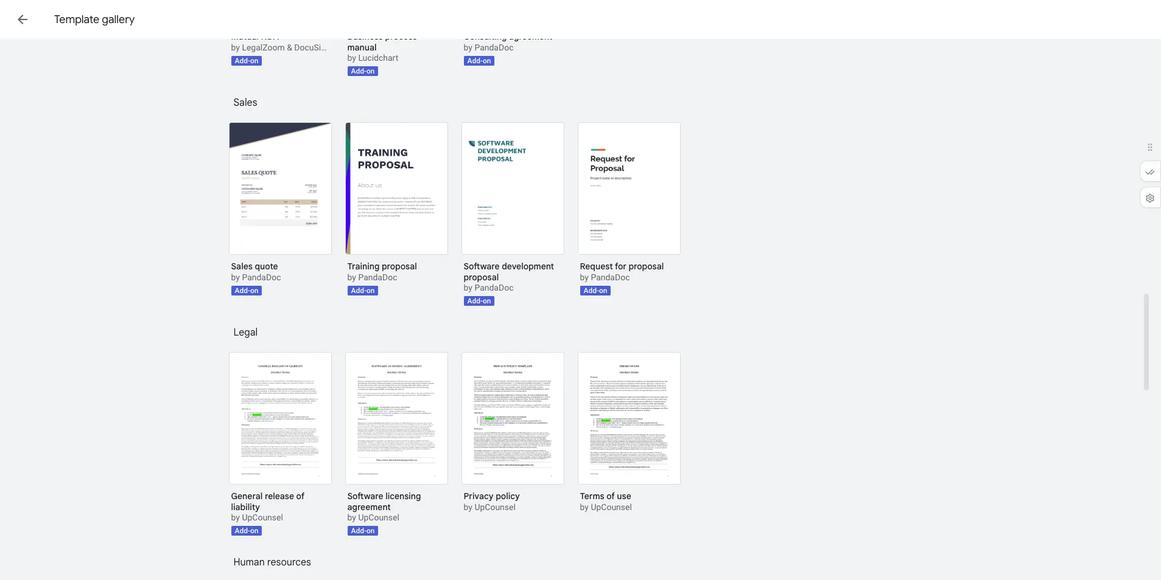 Task type: describe. For each thing, give the bounding box(es) containing it.
upcounsel link for software licensing agreement
[[358, 513, 399, 523]]

upcounsel inside the privacy policy by upcounsel
[[475, 503, 516, 513]]

&
[[287, 43, 292, 52]]

sales for sales
[[234, 97, 257, 109]]

add- inside business process manual by lucidchart add-on
[[351, 67, 367, 76]]

consulting agreement by pandadoc add-on
[[464, 31, 553, 65]]

use
[[617, 491, 631, 502]]

terms of use by upcounsel
[[580, 491, 632, 513]]

sales for sales quote by pandadoc add-on
[[231, 261, 253, 272]]

upcounsel link for privacy policy
[[475, 503, 516, 513]]

training proposal option
[[345, 122, 448, 296]]

software development proposal option
[[461, 122, 564, 306]]

training proposal by pandadoc add-on
[[347, 261, 417, 295]]

on inside general release of liability by upcounsel add-on
[[250, 527, 259, 536]]

by inside the privacy policy by upcounsel
[[464, 503, 473, 513]]

release
[[265, 491, 294, 502]]

by inside consulting agreement by pandadoc add-on
[[464, 43, 473, 52]]

legal
[[234, 327, 258, 339]]

docusign
[[294, 43, 331, 52]]

software licensing agreement option
[[345, 353, 448, 537]]

upcounsel inside terms of use by upcounsel
[[591, 503, 632, 513]]

of inside terms of use by upcounsel
[[607, 491, 615, 502]]

legal list box
[[229, 353, 929, 551]]

docs link
[[39, 7, 98, 34]]

on inside request for proposal by pandadoc add-on
[[599, 287, 607, 295]]

on inside software development proposal by pandadoc add-on
[[483, 297, 491, 306]]

upcounsel inside the software licensing agreement by upcounsel add-on
[[358, 513, 399, 523]]

by inside terms of use by upcounsel
[[580, 503, 589, 513]]

on inside business process manual by lucidchart add-on
[[367, 67, 375, 76]]

on inside consulting agreement by pandadoc add-on
[[483, 57, 491, 65]]

upcounsel link for terms of use
[[591, 503, 632, 513]]

resources
[[267, 557, 311, 569]]

request for proposal by pandadoc add-on
[[580, 261, 664, 295]]

privacy
[[464, 491, 494, 502]]

pandadoc link for consulting
[[475, 43, 514, 52]]

add- inside mutual nda by legalzoom & docusign add-on
[[235, 57, 250, 65]]

list box inside 'choose template dialog' dialog
[[229, 0, 929, 91]]

by inside request for proposal by pandadoc add-on
[[580, 273, 589, 283]]

add- inside "sales quote by pandadoc add-on"
[[235, 287, 250, 295]]

software licensing agreement by upcounsel add-on
[[347, 491, 421, 536]]

liability
[[231, 502, 260, 513]]

add- inside consulting agreement by pandadoc add-on
[[467, 57, 483, 65]]

sales quote option
[[229, 122, 332, 296]]

legalzoom link
[[242, 43, 285, 52]]

legalzoom
[[242, 43, 285, 52]]

human
[[234, 557, 265, 569]]

manual
[[347, 42, 377, 53]]

add- inside the software licensing agreement by upcounsel add-on
[[351, 527, 367, 536]]

add- inside the 'training proposal by pandadoc add-on'
[[351, 287, 367, 295]]

terms
[[580, 491, 604, 502]]

terms of use option
[[578, 353, 681, 515]]

development
[[502, 261, 554, 272]]

sales list box
[[229, 122, 929, 321]]

upcounsel inside general release of liability by upcounsel add-on
[[242, 513, 283, 523]]

lucidchart link
[[358, 53, 398, 63]]

add- inside software development proposal by pandadoc add-on
[[467, 297, 483, 306]]

by inside mutual nda by legalzoom & docusign add-on
[[231, 43, 240, 52]]

request for proposal option
[[578, 122, 681, 296]]

docs
[[68, 11, 98, 28]]



Task type: vqa. For each thing, say whether or not it's contained in the screenshot.
Text box t ELEMENT
no



Task type: locate. For each thing, give the bounding box(es) containing it.
proposal inside software development proposal by pandadoc add-on
[[464, 272, 499, 283]]

1 vertical spatial agreement
[[347, 502, 391, 513]]

pandadoc link inside request for proposal option
[[591, 273, 630, 283]]

general release of liability by upcounsel add-on
[[231, 491, 305, 536]]

software
[[464, 261, 500, 272], [347, 491, 383, 502]]

software development proposal by pandadoc add-on
[[464, 261, 554, 306]]

proposal inside request for proposal by pandadoc add-on
[[629, 261, 664, 272]]

gallery
[[102, 13, 135, 26]]

of
[[296, 491, 305, 502], [607, 491, 615, 502]]

on inside the software licensing agreement by upcounsel add-on
[[367, 527, 375, 536]]

proposal right training
[[382, 261, 417, 272]]

general
[[231, 491, 263, 502]]

pandadoc link for request
[[591, 273, 630, 283]]

proposal for request for proposal
[[629, 261, 664, 272]]

choose template dialog dialog
[[0, 0, 1161, 581]]

2 of from the left
[[607, 491, 615, 502]]

0 vertical spatial sales
[[234, 97, 257, 109]]

1 vertical spatial sales
[[231, 261, 253, 272]]

privacy policy by upcounsel
[[464, 491, 520, 513]]

upcounsel link
[[475, 503, 516, 513], [591, 503, 632, 513], [242, 513, 283, 523], [358, 513, 399, 523]]

pandadoc inside request for proposal by pandadoc add-on
[[591, 273, 630, 283]]

add- inside general release of liability by upcounsel add-on
[[235, 527, 250, 536]]

nda
[[261, 31, 279, 42]]

sales
[[234, 97, 257, 109], [231, 261, 253, 272]]

pandadoc link inside software development proposal option
[[475, 283, 514, 293]]

upcounsel link down the use
[[591, 503, 632, 513]]

1 horizontal spatial agreement
[[509, 31, 553, 42]]

pandadoc inside the 'training proposal by pandadoc add-on'
[[358, 273, 397, 283]]

pandadoc link down the consulting in the top left of the page
[[475, 43, 514, 52]]

for
[[615, 261, 627, 272]]

pandadoc link down quote
[[242, 273, 281, 283]]

privacy policy option
[[461, 353, 564, 515]]

proposal right 'for'
[[629, 261, 664, 272]]

upcounsel link down licensing
[[358, 513, 399, 523]]

process
[[385, 31, 417, 42]]

sales left quote
[[231, 261, 253, 272]]

software left development
[[464, 261, 500, 272]]

business process manual by lucidchart add-on
[[347, 31, 417, 76]]

upcounsel link down 'policy'
[[475, 503, 516, 513]]

upcounsel link for general release of liability
[[242, 513, 283, 523]]

on inside mutual nda by legalzoom & docusign add-on
[[250, 57, 259, 65]]

1 of from the left
[[296, 491, 305, 502]]

upcounsel down 'policy'
[[475, 503, 516, 513]]

upcounsel link inside software licensing agreement 'option'
[[358, 513, 399, 523]]

policy
[[496, 491, 520, 502]]

sales down legalzoom
[[234, 97, 257, 109]]

pandadoc down development
[[475, 283, 514, 293]]

request
[[580, 261, 613, 272]]

by
[[231, 43, 240, 52], [464, 43, 473, 52], [347, 53, 356, 63], [231, 273, 240, 283], [347, 273, 356, 283], [580, 273, 589, 283], [464, 283, 473, 293], [464, 503, 473, 513], [580, 503, 589, 513], [231, 513, 240, 523], [347, 513, 356, 523]]

list box containing mutual nda
[[229, 0, 929, 91]]

pandadoc link inside sales quote option
[[242, 273, 281, 283]]

pandadoc for training
[[358, 273, 397, 283]]

by inside the software licensing agreement by upcounsel add-on
[[347, 513, 356, 523]]

general release of liability option
[[229, 353, 332, 537]]

mutual
[[231, 31, 259, 42]]

1 horizontal spatial proposal
[[464, 272, 499, 283]]

0 horizontal spatial agreement
[[347, 502, 391, 513]]

proposal for software development proposal
[[464, 272, 499, 283]]

pandadoc link for sales
[[242, 273, 281, 283]]

add- inside request for proposal by pandadoc add-on
[[584, 287, 599, 295]]

0 vertical spatial agreement
[[509, 31, 553, 42]]

0 horizontal spatial software
[[347, 491, 383, 502]]

template gallery
[[54, 13, 135, 26]]

pandadoc link down development
[[475, 283, 514, 293]]

proposal inside the 'training proposal by pandadoc add-on'
[[382, 261, 417, 272]]

2 horizontal spatial proposal
[[629, 261, 664, 272]]

on
[[250, 57, 259, 65], [483, 57, 491, 65], [367, 67, 375, 76], [250, 287, 259, 295], [367, 287, 375, 295], [599, 287, 607, 295], [483, 297, 491, 306], [250, 527, 259, 536], [367, 527, 375, 536]]

pandadoc link for training
[[358, 273, 397, 283]]

0 vertical spatial software
[[464, 261, 500, 272]]

agreement
[[509, 31, 553, 42], [347, 502, 391, 513]]

0 horizontal spatial proposal
[[382, 261, 417, 272]]

docusign link
[[294, 43, 331, 52]]

sales quote by pandadoc add-on
[[231, 261, 281, 295]]

by inside software development proposal by pandadoc add-on
[[464, 283, 473, 293]]

of left the use
[[607, 491, 615, 502]]

software for proposal
[[464, 261, 500, 272]]

business
[[347, 31, 383, 42]]

human resources
[[234, 557, 311, 569]]

quote
[[255, 261, 278, 272]]

sales inside "sales quote by pandadoc add-on"
[[231, 261, 253, 272]]

of inside general release of liability by upcounsel add-on
[[296, 491, 305, 502]]

upcounsel down licensing
[[358, 513, 399, 523]]

consulting
[[464, 31, 507, 42]]

by inside the 'training proposal by pandadoc add-on'
[[347, 273, 356, 283]]

1 vertical spatial software
[[347, 491, 383, 502]]

1 horizontal spatial software
[[464, 261, 500, 272]]

upcounsel link inside general release of liability 'option'
[[242, 513, 283, 523]]

lucidchart
[[358, 53, 398, 63]]

template
[[54, 13, 99, 26]]

on inside "sales quote by pandadoc add-on"
[[250, 287, 259, 295]]

on inside the 'training proposal by pandadoc add-on'
[[367, 287, 375, 295]]

by inside business process manual by lucidchart add-on
[[347, 53, 356, 63]]

agreement inside the software licensing agreement by upcounsel add-on
[[347, 502, 391, 513]]

pandadoc inside "sales quote by pandadoc add-on"
[[242, 273, 281, 283]]

0 horizontal spatial of
[[296, 491, 305, 502]]

software left licensing
[[347, 491, 383, 502]]

upcounsel down the use
[[591, 503, 632, 513]]

pandadoc for consulting
[[475, 43, 514, 52]]

1 horizontal spatial of
[[607, 491, 615, 502]]

pandadoc down quote
[[242, 273, 281, 283]]

upcounsel
[[475, 503, 516, 513], [591, 503, 632, 513], [242, 513, 283, 523], [358, 513, 399, 523]]

upcounsel down general
[[242, 513, 283, 523]]

pandadoc link down training
[[358, 273, 397, 283]]

licensing
[[386, 491, 421, 502]]

list box
[[229, 0, 929, 91]]

pandadoc down training
[[358, 273, 397, 283]]

pandadoc link down 'for'
[[591, 273, 630, 283]]

pandadoc down 'for'
[[591, 273, 630, 283]]

upcounsel link inside privacy policy option
[[475, 503, 516, 513]]

training
[[347, 261, 380, 272]]

pandadoc link for software
[[475, 283, 514, 293]]

agreement inside consulting agreement by pandadoc add-on
[[509, 31, 553, 42]]

pandadoc for sales
[[242, 273, 281, 283]]

pandadoc down the consulting in the top left of the page
[[475, 43, 514, 52]]

pandadoc inside software development proposal by pandadoc add-on
[[475, 283, 514, 293]]

by inside general release of liability by upcounsel add-on
[[231, 513, 240, 523]]

add-
[[235, 57, 250, 65], [467, 57, 483, 65], [351, 67, 367, 76], [235, 287, 250, 295], [351, 287, 367, 295], [584, 287, 599, 295], [467, 297, 483, 306], [235, 527, 250, 536], [351, 527, 367, 536]]

pandadoc link inside training proposal option
[[358, 273, 397, 283]]

by inside "sales quote by pandadoc add-on"
[[231, 273, 240, 283]]

proposal left development
[[464, 272, 499, 283]]

upcounsel link inside terms of use option
[[591, 503, 632, 513]]

proposal
[[382, 261, 417, 272], [629, 261, 664, 272], [464, 272, 499, 283]]

pandadoc link
[[475, 43, 514, 52], [242, 273, 281, 283], [358, 273, 397, 283], [591, 273, 630, 283], [475, 283, 514, 293]]

mutual nda by legalzoom & docusign add-on
[[231, 31, 331, 65]]

pandadoc
[[475, 43, 514, 52], [242, 273, 281, 283], [358, 273, 397, 283], [591, 273, 630, 283], [475, 283, 514, 293]]

software for agreement
[[347, 491, 383, 502]]

of right release
[[296, 491, 305, 502]]

upcounsel link down general
[[242, 513, 283, 523]]

pandadoc inside consulting agreement by pandadoc add-on
[[475, 43, 514, 52]]

software inside the software licensing agreement by upcounsel add-on
[[347, 491, 383, 502]]

software inside software development proposal by pandadoc add-on
[[464, 261, 500, 272]]



